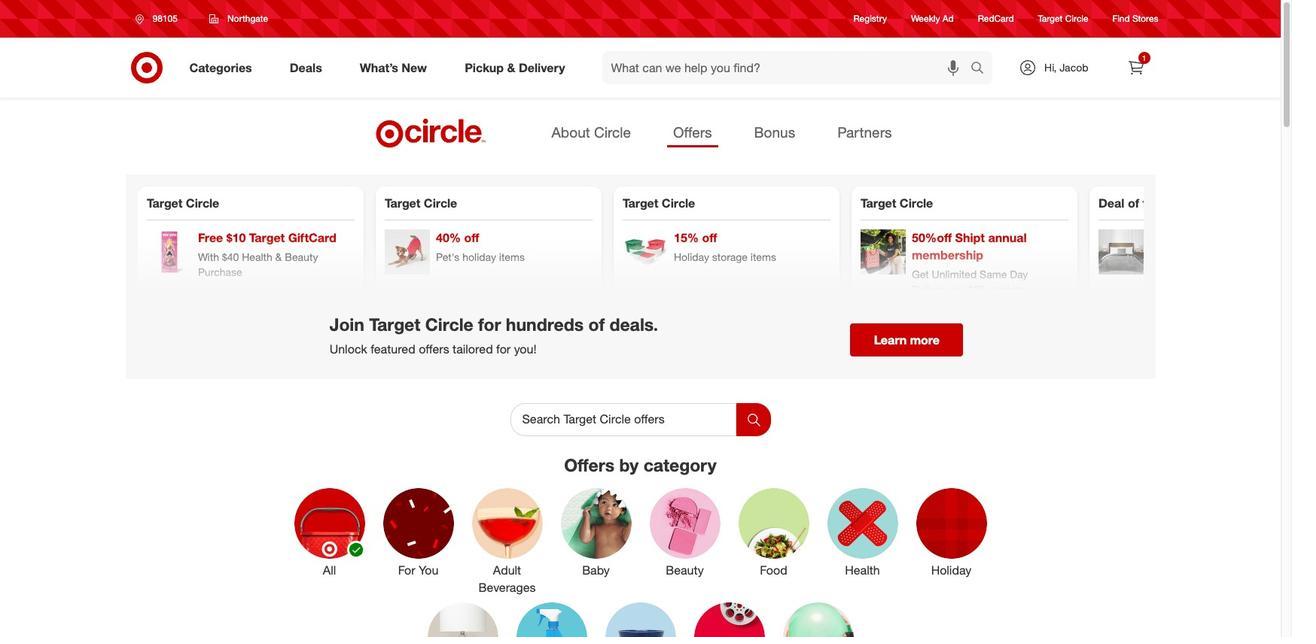 Task type: describe. For each thing, give the bounding box(es) containing it.
health button
[[827, 489, 898, 597]]

target circle for free $10 target giftcard
[[146, 196, 219, 211]]

new
[[402, 60, 427, 75]]

health
[[242, 251, 272, 264]]

delivery inside 50%off shipt annual membership get unlimited same day delivery on $35+ orders
[[912, 283, 950, 296]]

baby button
[[561, 489, 632, 597]]

offers link
[[667, 119, 718, 148]]

0 vertical spatial of
[[1128, 196, 1139, 211]]

deals link
[[277, 51, 341, 84]]

15% off holiday storage items
[[674, 231, 776, 264]]

pickup
[[465, 60, 504, 75]]

holiday
[[674, 251, 709, 264]]

circle right about
[[594, 124, 631, 141]]

holiday inside 40% off pet's holiday items
[[462, 251, 496, 264]]

find stores
[[1113, 13, 1159, 24]]

off for 40% off
[[464, 231, 479, 246]]

deal of the day with target circle
[[1099, 196, 1290, 211]]

offers
[[419, 342, 449, 357]]

for
[[398, 563, 415, 578]]

deals.
[[610, 314, 658, 335]]

free $10 target giftcard with $40 health & beauty purchase
[[198, 231, 336, 279]]

items for 15% off
[[750, 251, 776, 264]]

$35+
[[967, 283, 991, 296]]

& inside free $10 target giftcard with $40 health & beauty purchase
[[275, 251, 282, 264]]

adult beverages button
[[472, 489, 543, 597]]

membership
[[912, 248, 983, 263]]

beauty
[[285, 251, 318, 264]]

weekly ad link
[[911, 12, 954, 25]]

northgate
[[227, 13, 268, 24]]

98105 button
[[125, 5, 193, 32]]

circle inside join target circle for hundreds of deals. unlock featured offers tailored for you!
[[425, 314, 473, 335]]

about
[[552, 124, 590, 141]]

deals
[[290, 60, 322, 75]]

giftcard
[[288, 231, 336, 246]]

on
[[953, 283, 965, 296]]

circle left find at the right top
[[1066, 13, 1089, 24]]

holiday button
[[916, 489, 987, 597]]

more
[[910, 333, 940, 348]]

search button
[[964, 51, 1000, 87]]

unlock
[[330, 342, 367, 357]]

offers by category
[[564, 455, 717, 476]]

you!
[[514, 342, 537, 357]]

what's new link
[[347, 51, 446, 84]]

adult
[[493, 563, 521, 578]]

offers for offers by category
[[564, 455, 615, 476]]

hundreds
[[506, 314, 584, 335]]

pickup & delivery
[[465, 60, 565, 75]]

redcard link
[[978, 12, 1014, 25]]

tailored
[[453, 342, 493, 357]]

weekly
[[911, 13, 940, 24]]

target circle for 15% off
[[623, 196, 695, 211]]

& inside pickup & delivery link
[[507, 60, 516, 75]]

free
[[198, 231, 223, 246]]

featured
[[371, 342, 416, 357]]

jacob
[[1060, 61, 1089, 74]]

learn
[[874, 333, 907, 348]]

40%
[[436, 231, 461, 246]]

tech & entertainment image
[[694, 603, 765, 638]]

by
[[620, 455, 639, 476]]

search
[[964, 61, 1000, 77]]

stores
[[1133, 13, 1159, 24]]

food
[[760, 563, 788, 578]]

shipt
[[955, 231, 985, 246]]

about circle
[[552, 124, 631, 141]]

hi, jacob
[[1045, 61, 1089, 74]]

circle up 50%off
[[900, 196, 933, 211]]

target circle logo image
[[374, 118, 488, 149]]

pet's
[[436, 251, 459, 264]]

50%off shipt annual membership get unlimited same day delivery on $35+ orders
[[912, 231, 1028, 296]]

learn more button
[[851, 324, 964, 357]]

1 link
[[1120, 51, 1153, 84]]

offers for offers
[[673, 124, 712, 141]]

day inside 50%off shipt annual membership get unlimited same day delivery on $35+ orders
[[1010, 268, 1028, 281]]

98105
[[153, 13, 178, 24]]

toys & sports image
[[783, 603, 854, 638]]

holiday inside holiday button
[[931, 563, 972, 578]]

target circle link
[[1038, 12, 1089, 25]]

1
[[1142, 53, 1147, 63]]

find
[[1113, 13, 1130, 24]]

the
[[1143, 196, 1161, 211]]

of inside join target circle for hundreds of deals. unlock featured offers tailored for you!
[[589, 314, 605, 335]]

unlimited
[[932, 268, 977, 281]]

for you
[[398, 563, 439, 578]]

annual
[[988, 231, 1027, 246]]

0 vertical spatial day
[[1164, 196, 1186, 211]]

hi,
[[1045, 61, 1057, 74]]



Task type: vqa. For each thing, say whether or not it's contained in the screenshot.
bakes.
no



Task type: locate. For each thing, give the bounding box(es) containing it.
target circle up 40%
[[385, 196, 457, 211]]

0 vertical spatial holiday
[[462, 251, 496, 264]]

2 off from the left
[[702, 231, 717, 246]]

day up the orders
[[1010, 268, 1028, 281]]

purchase
[[198, 266, 242, 279]]

0 vertical spatial offers
[[673, 124, 712, 141]]

0 horizontal spatial delivery
[[519, 60, 565, 75]]

None text field
[[510, 404, 736, 437]]

1 horizontal spatial day
[[1164, 196, 1186, 211]]

of
[[1128, 196, 1139, 211], [589, 314, 605, 335]]

off inside 40% off pet's holiday items
[[464, 231, 479, 246]]

1 off from the left
[[464, 231, 479, 246]]

items inside 40% off pet's holiday items
[[499, 251, 525, 264]]

adult beverages
[[479, 563, 536, 596]]

1 items from the left
[[499, 251, 525, 264]]

beauty
[[666, 563, 704, 578]]

$40
[[222, 251, 239, 264]]

50%off
[[912, 231, 952, 246]]

0 horizontal spatial items
[[499, 251, 525, 264]]

for up tailored
[[478, 314, 501, 335]]

1 vertical spatial holiday
[[931, 563, 972, 578]]

beauty button
[[650, 489, 720, 597]]

0 vertical spatial delivery
[[519, 60, 565, 75]]

target circle for 40% off
[[385, 196, 457, 211]]

0 vertical spatial for
[[478, 314, 501, 335]]

0 horizontal spatial of
[[589, 314, 605, 335]]

partners link
[[832, 119, 898, 148]]

0 vertical spatial &
[[507, 60, 516, 75]]

join target circle for hundreds of deals. unlock featured offers tailored for you!
[[330, 314, 658, 357]]

0 horizontal spatial off
[[464, 231, 479, 246]]

pickup & delivery link
[[452, 51, 584, 84]]

for left you!
[[496, 342, 511, 357]]

target
[[1038, 13, 1063, 24], [146, 196, 182, 211], [385, 196, 420, 211], [623, 196, 658, 211], [861, 196, 896, 211], [1217, 196, 1253, 211], [249, 231, 284, 246], [369, 314, 421, 335]]

off right 15%
[[702, 231, 717, 246]]

1 vertical spatial for
[[496, 342, 511, 357]]

ad
[[943, 13, 954, 24]]

northgate button
[[200, 5, 278, 32]]

all
[[323, 563, 336, 578]]

with
[[198, 251, 219, 264]]

target circle up 50%off
[[861, 196, 933, 211]]

registry link
[[854, 12, 887, 25]]

circle up 'offers'
[[425, 314, 473, 335]]

0 horizontal spatial day
[[1010, 268, 1028, 281]]

weekly ad
[[911, 13, 954, 24]]

0 horizontal spatial offers
[[564, 455, 615, 476]]

about circle link
[[546, 119, 637, 148]]

target circle up hi, jacob
[[1038, 13, 1089, 24]]

delivery right pickup
[[519, 60, 565, 75]]

What can we help you find? suggestions appear below search field
[[602, 51, 975, 84]]

holiday
[[462, 251, 496, 264], [931, 563, 972, 578]]

0 horizontal spatial &
[[275, 251, 282, 264]]

for
[[478, 314, 501, 335], [496, 342, 511, 357]]

2 items from the left
[[750, 251, 776, 264]]

beverages
[[479, 581, 536, 596]]

get
[[912, 268, 929, 281]]

15%
[[674, 231, 699, 246]]

1 vertical spatial of
[[589, 314, 605, 335]]

off for 15% off
[[702, 231, 717, 246]]

baby
[[582, 563, 610, 578]]

pets image
[[605, 603, 676, 638]]

with
[[1190, 196, 1214, 211]]

home image
[[427, 603, 498, 638]]

circle right 'with'
[[1256, 196, 1290, 211]]

of left "deals."
[[589, 314, 605, 335]]

circle up 15%
[[662, 196, 695, 211]]

learn more
[[874, 333, 940, 348]]

target inside free $10 target giftcard with $40 health & beauty purchase
[[249, 231, 284, 246]]

target inside join target circle for hundreds of deals. unlock featured offers tailored for you!
[[369, 314, 421, 335]]

what's
[[360, 60, 398, 75]]

household supplies image
[[516, 603, 587, 638]]

& right pickup
[[507, 60, 516, 75]]

1 vertical spatial day
[[1010, 268, 1028, 281]]

categories link
[[177, 51, 271, 84]]

1 vertical spatial offers
[[564, 455, 615, 476]]

items right pet's
[[499, 251, 525, 264]]

circle up 40%
[[424, 196, 457, 211]]

what's new
[[360, 60, 427, 75]]

&
[[507, 60, 516, 75], [275, 251, 282, 264]]

off right 40%
[[464, 231, 479, 246]]

1 horizontal spatial &
[[507, 60, 516, 75]]

bonus
[[754, 124, 796, 141]]

category
[[644, 455, 717, 476]]

all button
[[294, 489, 365, 597]]

you
[[419, 563, 439, 578]]

target circle up 15%
[[623, 196, 695, 211]]

redcard
[[978, 13, 1014, 24]]

health
[[845, 563, 880, 578]]

1 horizontal spatial of
[[1128, 196, 1139, 211]]

delivery down get at the right top of the page
[[912, 283, 950, 296]]

of left the
[[1128, 196, 1139, 211]]

40% off pet's holiday items
[[436, 231, 525, 264]]

1 horizontal spatial items
[[750, 251, 776, 264]]

day
[[1164, 196, 1186, 211], [1010, 268, 1028, 281]]

1 vertical spatial delivery
[[912, 283, 950, 296]]

delivery
[[519, 60, 565, 75], [912, 283, 950, 296]]

0 horizontal spatial holiday
[[462, 251, 496, 264]]

join
[[330, 314, 364, 335]]

partners
[[838, 124, 892, 141]]

circle up free
[[186, 196, 219, 211]]

offers
[[673, 124, 712, 141], [564, 455, 615, 476]]

off inside '15% off holiday storage items'
[[702, 231, 717, 246]]

target circle
[[1038, 13, 1089, 24], [146, 196, 219, 211], [385, 196, 457, 211], [623, 196, 695, 211], [861, 196, 933, 211]]

orders
[[994, 283, 1024, 296]]

for you button
[[383, 489, 454, 597]]

target circle up free
[[146, 196, 219, 211]]

storage
[[712, 251, 747, 264]]

1 vertical spatial &
[[275, 251, 282, 264]]

& right health
[[275, 251, 282, 264]]

1 horizontal spatial off
[[702, 231, 717, 246]]

items right storage on the right top of page
[[750, 251, 776, 264]]

registry
[[854, 13, 887, 24]]

items for 40% off
[[499, 251, 525, 264]]

find stores link
[[1113, 12, 1159, 25]]

target circle for 50%off shipt annual membership
[[861, 196, 933, 211]]

1 horizontal spatial offers
[[673, 124, 712, 141]]

$10
[[226, 231, 245, 246]]

1 horizontal spatial delivery
[[912, 283, 950, 296]]

1 horizontal spatial holiday
[[931, 563, 972, 578]]

deal
[[1099, 196, 1124, 211]]

categories
[[189, 60, 252, 75]]

food button
[[739, 489, 809, 597]]

day right the
[[1164, 196, 1186, 211]]

items inside '15% off holiday storage items'
[[750, 251, 776, 264]]



